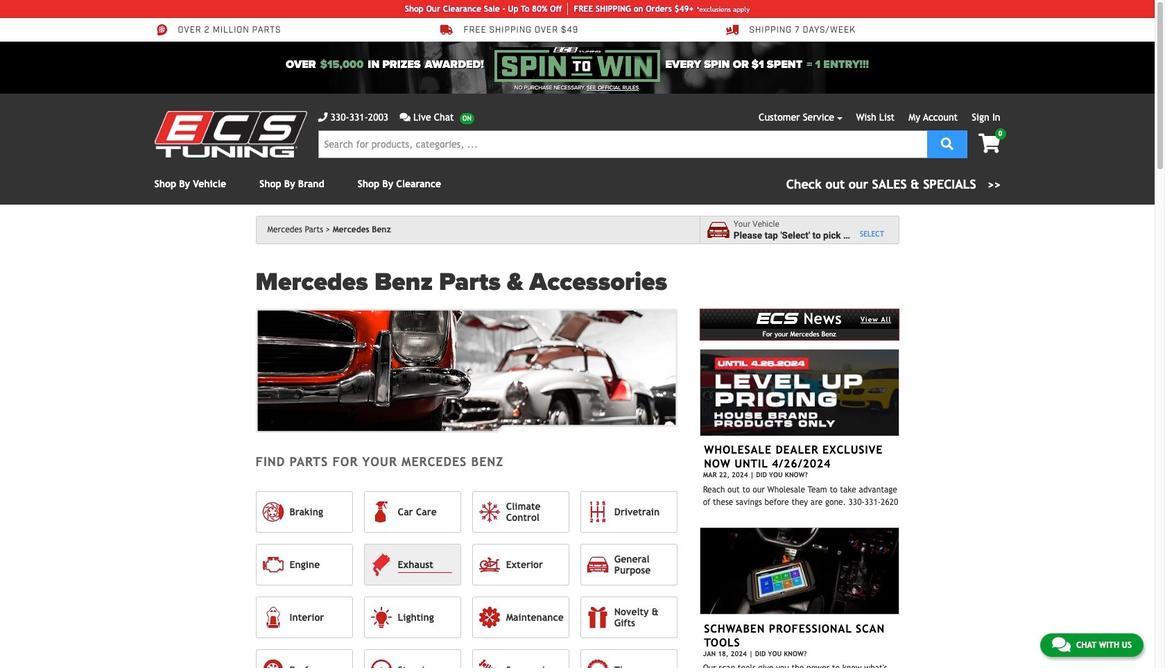Task type: describe. For each thing, give the bounding box(es) containing it.
phone image
[[318, 112, 328, 122]]

0 vertical spatial comments image
[[400, 112, 411, 122]]

ecs tuning 'spin to win' contest logo image
[[495, 47, 660, 82]]



Task type: locate. For each thing, give the bounding box(es) containing it.
schwaben professional scan tools image
[[700, 528, 900, 615]]

mercedes benz banner image image
[[256, 309, 678, 433]]

Search text field
[[318, 130, 928, 158]]

0 horizontal spatial comments image
[[400, 112, 411, 122]]

search image
[[942, 137, 954, 150]]

1 vertical spatial comments image
[[1053, 636, 1071, 653]]

ecs tuning image
[[154, 111, 307, 158]]

shopping cart image
[[979, 134, 1001, 153]]

wholesale dealer exclusive now until 4/26/2024 image
[[700, 349, 900, 436]]

comments image
[[400, 112, 411, 122], [1053, 636, 1071, 653]]

1 horizontal spatial comments image
[[1053, 636, 1071, 653]]



Task type: vqa. For each thing, say whether or not it's contained in the screenshot.
top the "Availability:"
no



